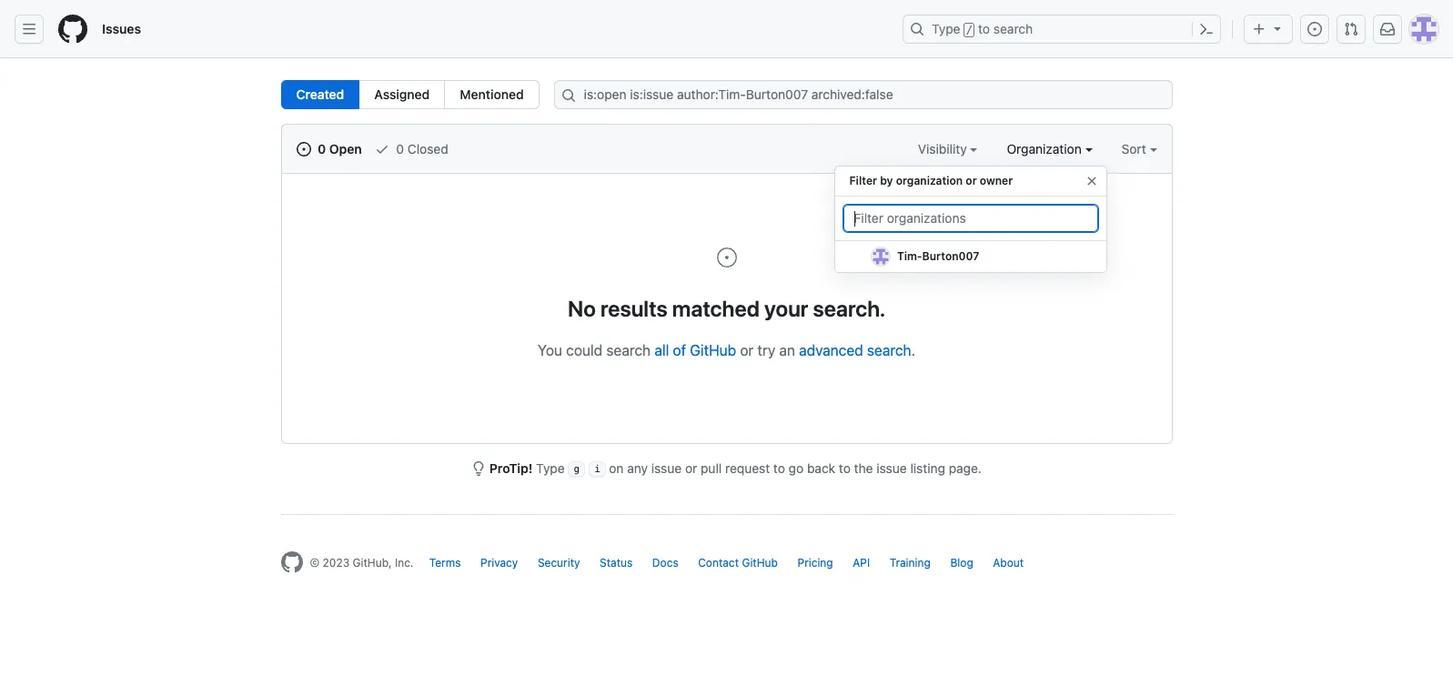 Task type: locate. For each thing, give the bounding box(es) containing it.
type left "/"
[[932, 21, 960, 36]]

search image
[[561, 88, 576, 103]]

1 horizontal spatial to
[[839, 460, 851, 476]]

type left g
[[536, 460, 565, 476]]

an
[[779, 342, 795, 359]]

your
[[764, 296, 808, 321]]

filter by organization menu
[[834, 158, 1107, 288]]

0 vertical spatial type
[[932, 21, 960, 36]]

0 horizontal spatial 0
[[318, 141, 326, 157]]

2 vertical spatial or
[[685, 460, 697, 476]]

docs
[[652, 556, 679, 570]]

1 horizontal spatial or
[[740, 342, 754, 359]]

to
[[978, 21, 990, 36], [773, 460, 785, 476], [839, 460, 851, 476]]

tim-
[[897, 249, 922, 263]]

command palette image
[[1199, 22, 1214, 36]]

git pull request image
[[1344, 22, 1359, 36]]

0 horizontal spatial search
[[606, 342, 651, 359]]

request
[[725, 460, 770, 476]]

notifications image
[[1380, 22, 1395, 36]]

try
[[757, 342, 775, 359]]

visibility button
[[918, 139, 978, 158]]

search
[[993, 21, 1033, 36], [606, 342, 651, 359], [867, 342, 911, 359]]

1 0 from the left
[[318, 141, 326, 157]]

blog
[[950, 556, 973, 570]]

i on any issue or pull request to go back to the issue listing page.
[[594, 460, 982, 476]]

or left try
[[740, 342, 754, 359]]

0 horizontal spatial issue
[[651, 460, 682, 476]]

1 horizontal spatial type
[[932, 21, 960, 36]]

contact
[[698, 556, 739, 570]]

burton007
[[922, 249, 979, 263]]

github right of
[[690, 342, 736, 359]]

1 issue from the left
[[651, 460, 682, 476]]

to left the go
[[773, 460, 785, 476]]

to left the
[[839, 460, 851, 476]]

2 horizontal spatial or
[[966, 174, 977, 187]]

issue right the
[[877, 460, 907, 476]]

@tim burton007 image
[[871, 247, 889, 266]]

search right "/"
[[993, 21, 1033, 36]]

could
[[566, 342, 603, 359]]

pricing link
[[798, 556, 833, 570]]

0 horizontal spatial or
[[685, 460, 697, 476]]

2 vertical spatial issue opened image
[[716, 247, 737, 268]]

2 0 from the left
[[396, 141, 404, 157]]

the
[[854, 460, 873, 476]]

issue right "any"
[[651, 460, 682, 476]]

status link
[[600, 556, 633, 570]]

0
[[318, 141, 326, 157], [396, 141, 404, 157]]

g
[[574, 463, 580, 475]]

pull
[[701, 460, 722, 476]]

0 horizontal spatial issue opened image
[[296, 142, 311, 157]]

0 horizontal spatial type
[[536, 460, 565, 476]]

github
[[690, 342, 736, 359], [742, 556, 778, 570]]

terms link
[[429, 556, 461, 570]]

about link
[[993, 556, 1024, 570]]

github inside footer
[[742, 556, 778, 570]]

1 horizontal spatial search
[[867, 342, 911, 359]]

or
[[966, 174, 977, 187], [740, 342, 754, 359], [685, 460, 697, 476]]

pricing
[[798, 556, 833, 570]]

0 vertical spatial issue opened image
[[1308, 22, 1322, 36]]

assigned
[[374, 86, 430, 102]]

issue opened image
[[1308, 22, 1322, 36], [296, 142, 311, 157], [716, 247, 737, 268]]

Issues search field
[[554, 80, 1172, 109]]

protip! type g
[[489, 460, 580, 476]]

terms
[[429, 556, 461, 570]]

homepage image
[[58, 15, 87, 44]]

you
[[538, 342, 562, 359]]

issue opened image up no results matched your search.
[[716, 247, 737, 268]]

footer
[[266, 514, 1187, 619]]

about
[[993, 556, 1024, 570]]

© 2023 github, inc.
[[310, 556, 413, 570]]

or left pull
[[685, 460, 697, 476]]

search left all
[[606, 342, 651, 359]]

0 open
[[314, 141, 362, 157]]

1 horizontal spatial 0
[[396, 141, 404, 157]]

0 horizontal spatial github
[[690, 342, 736, 359]]

search down the search.
[[867, 342, 911, 359]]

tim-burton007
[[897, 249, 979, 263]]

to right "/"
[[978, 21, 990, 36]]

you could search all of github or try an advanced search .
[[538, 342, 915, 359]]

1 horizontal spatial github
[[742, 556, 778, 570]]

any
[[627, 460, 648, 476]]

or inside menu
[[966, 174, 977, 187]]

issue opened image left git pull request image
[[1308, 22, 1322, 36]]

1 vertical spatial github
[[742, 556, 778, 570]]

i
[[594, 463, 600, 475]]

0 right check image
[[396, 141, 404, 157]]

issue opened image inside 0 open link
[[296, 142, 311, 157]]

on
[[609, 460, 624, 476]]

Search all issues text field
[[554, 80, 1172, 109]]

issue
[[651, 460, 682, 476], [877, 460, 907, 476]]

0 left open
[[318, 141, 326, 157]]

privacy
[[480, 556, 518, 570]]

issue opened image left 0 open
[[296, 142, 311, 157]]

1 vertical spatial issue opened image
[[296, 142, 311, 157]]

docs link
[[652, 556, 679, 570]]

0 vertical spatial or
[[966, 174, 977, 187]]

visibility
[[918, 141, 970, 157]]

results
[[601, 296, 668, 321]]

open
[[329, 141, 362, 157]]

issues
[[102, 21, 141, 36]]

plus image
[[1252, 22, 1267, 36]]

type
[[932, 21, 960, 36], [536, 460, 565, 476]]

github right contact
[[742, 556, 778, 570]]

0 inside 0 open link
[[318, 141, 326, 157]]

or left owner
[[966, 174, 977, 187]]

.
[[911, 342, 915, 359]]

Filter organizations text field
[[842, 204, 1099, 233]]

inc.
[[395, 556, 413, 570]]

1 horizontal spatial issue
[[877, 460, 907, 476]]

back
[[807, 460, 835, 476]]

0 inside 0 closed link
[[396, 141, 404, 157]]



Task type: vqa. For each thing, say whether or not it's contained in the screenshot.
You
yes



Task type: describe. For each thing, give the bounding box(es) containing it.
matched
[[672, 296, 760, 321]]

advanced
[[799, 342, 863, 359]]

organization
[[896, 174, 963, 187]]

0 open link
[[296, 139, 362, 158]]

sort button
[[1122, 139, 1157, 158]]

security
[[538, 556, 580, 570]]

©
[[310, 556, 320, 570]]

1 horizontal spatial issue opened image
[[716, 247, 737, 268]]

filter
[[849, 174, 877, 187]]

/
[[966, 24, 973, 36]]

contact github link
[[698, 556, 778, 570]]

tim-burton007 link
[[835, 241, 1106, 273]]

0 closed
[[393, 141, 448, 157]]

1 vertical spatial type
[[536, 460, 565, 476]]

api
[[853, 556, 870, 570]]

2 horizontal spatial search
[[993, 21, 1033, 36]]

0 for open
[[318, 141, 326, 157]]

sort
[[1122, 141, 1146, 157]]

advanced search link
[[799, 342, 911, 359]]

homepage image
[[281, 552, 303, 574]]

mentioned link
[[444, 80, 539, 109]]

privacy link
[[480, 556, 518, 570]]

no
[[568, 296, 596, 321]]

blog link
[[950, 556, 973, 570]]

2 horizontal spatial to
[[978, 21, 990, 36]]

protip!
[[489, 460, 533, 476]]

search.
[[813, 296, 885, 321]]

no results matched your search.
[[568, 296, 885, 321]]

closed
[[408, 141, 448, 157]]

assigned link
[[359, 80, 445, 109]]

training link
[[890, 556, 931, 570]]

organization
[[1007, 141, 1085, 157]]

training
[[890, 556, 931, 570]]

type / to search
[[932, 21, 1033, 36]]

1 vertical spatial or
[[740, 342, 754, 359]]

owner
[[980, 174, 1013, 187]]

api link
[[853, 556, 870, 570]]

by
[[880, 174, 893, 187]]

all
[[655, 342, 669, 359]]

0 closed link
[[375, 139, 448, 158]]

check image
[[375, 142, 389, 157]]

contact github
[[698, 556, 778, 570]]

issues element
[[281, 80, 539, 109]]

2 horizontal spatial issue opened image
[[1308, 22, 1322, 36]]

filter by organization or owner
[[849, 174, 1013, 187]]

go
[[789, 460, 804, 476]]

page.
[[949, 460, 982, 476]]

github,
[[353, 556, 392, 570]]

2 issue from the left
[[877, 460, 907, 476]]

light bulb image
[[471, 461, 486, 476]]

mentioned
[[460, 86, 524, 102]]

triangle down image
[[1270, 21, 1285, 35]]

0 horizontal spatial to
[[773, 460, 785, 476]]

0 vertical spatial github
[[690, 342, 736, 359]]

close menu image
[[1084, 174, 1099, 188]]

of
[[673, 342, 686, 359]]

security link
[[538, 556, 580, 570]]

status
[[600, 556, 633, 570]]

listing
[[910, 460, 945, 476]]

2023
[[323, 556, 350, 570]]

all of github link
[[655, 342, 736, 359]]

footer containing © 2023 github, inc.
[[266, 514, 1187, 619]]

organization button
[[1007, 139, 1092, 158]]

0 for closed
[[396, 141, 404, 157]]



